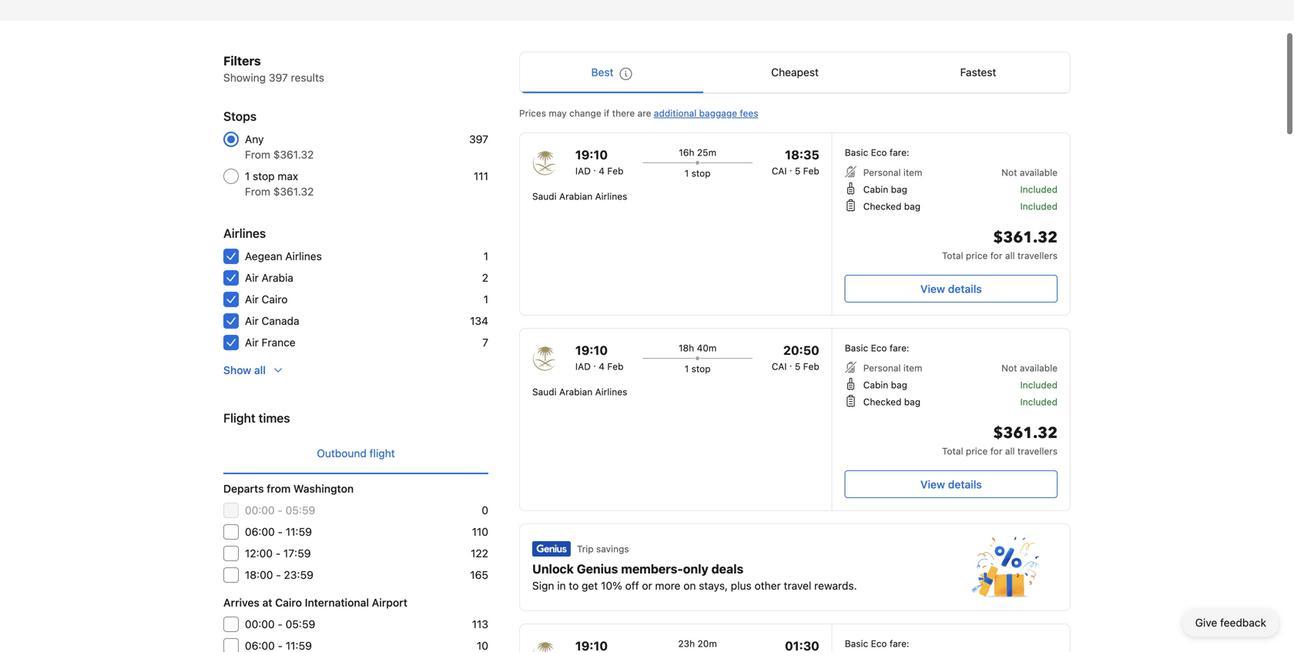 Task type: locate. For each thing, give the bounding box(es) containing it.
1 eco from the top
[[871, 147, 887, 158]]

fees
[[740, 108, 758, 119]]

arabian for 20:50
[[559, 387, 593, 397]]

397 inside filters showing 397 results
[[269, 71, 288, 84]]

134
[[470, 315, 488, 327]]

1 cabin bag from the top
[[863, 184, 907, 195]]

1 vertical spatial item
[[903, 363, 922, 374]]

saudi for 20:50
[[532, 387, 557, 397]]

00:00 - 05:59
[[245, 504, 315, 517], [245, 618, 315, 631]]

arabian
[[559, 191, 593, 202], [559, 387, 593, 397]]

tab list containing best
[[520, 52, 1070, 94]]

19:10 for 20:50
[[575, 343, 608, 358]]

00:00
[[245, 504, 275, 517], [245, 618, 275, 631]]

not available
[[1001, 167, 1058, 178], [1001, 363, 1058, 374]]

- down from
[[278, 504, 283, 517]]

1
[[685, 168, 689, 179], [245, 170, 250, 183], [483, 250, 488, 263], [483, 293, 488, 306], [685, 364, 689, 374]]

2 price from the top
[[966, 446, 988, 457]]

other
[[755, 580, 781, 592]]

1 vertical spatial view
[[920, 478, 945, 491]]

05:59 up 11:59
[[286, 504, 315, 517]]

2 not from the top
[[1001, 363, 1017, 374]]

outbound
[[317, 447, 367, 460]]

1 vertical spatial 00:00 - 05:59
[[245, 618, 315, 631]]

total for 18:35
[[942, 250, 963, 261]]

from down the any
[[245, 148, 270, 161]]

1 cai from the top
[[772, 166, 787, 176]]

$361.32 total price for all travellers for 18:35
[[942, 227, 1058, 261]]

2 vertical spatial eco
[[871, 639, 887, 649]]

2 checked from the top
[[863, 397, 902, 407]]

0 vertical spatial 5
[[795, 166, 801, 176]]

1 horizontal spatial 397
[[469, 133, 488, 146]]

1 vertical spatial travellers
[[1017, 446, 1058, 457]]

cairo up air canada
[[262, 293, 288, 306]]

for
[[990, 250, 1002, 261], [990, 446, 1002, 457]]

personal item for 18:35
[[863, 167, 922, 178]]

19:10 iad . 4 feb
[[575, 148, 623, 176], [575, 343, 623, 372]]

1 19:10 from the top
[[575, 148, 608, 162]]

view details button
[[845, 275, 1058, 303], [845, 471, 1058, 498]]

0 vertical spatial not
[[1001, 167, 1017, 178]]

trip savings
[[577, 544, 629, 555]]

7
[[482, 336, 488, 349]]

basic down rewards.
[[845, 639, 868, 649]]

1 for from the top
[[990, 250, 1002, 261]]

1 stop down 16h 25m
[[685, 168, 711, 179]]

cairo right "at"
[[275, 597, 302, 609]]

110
[[472, 526, 488, 538]]

0 vertical spatial all
[[1005, 250, 1015, 261]]

2 view details button from the top
[[845, 471, 1058, 498]]

1 vertical spatial arabian
[[559, 387, 593, 397]]

18h
[[679, 343, 694, 354]]

2 1 stop from the top
[[685, 364, 711, 374]]

1 vertical spatial cabin
[[863, 380, 888, 391]]

stop down 18h 40m
[[691, 364, 711, 374]]

0 vertical spatial checked bag
[[863, 201, 921, 212]]

00:00 - 05:59 for from
[[245, 504, 315, 517]]

basic eco fare: for 20:50
[[845, 343, 909, 354]]

cabin for 20:50
[[863, 380, 888, 391]]

-
[[278, 504, 283, 517], [278, 526, 283, 538], [276, 547, 281, 560], [276, 569, 281, 582], [278, 618, 283, 631]]

1 vertical spatial checked
[[863, 397, 902, 407]]

1 vertical spatial saudi
[[532, 387, 557, 397]]

1 vertical spatial not available
[[1001, 363, 1058, 374]]

1 personal from the top
[[863, 167, 901, 178]]

fare:
[[890, 147, 909, 158], [890, 343, 909, 354], [890, 639, 909, 649]]

outbound flight button
[[223, 434, 488, 474]]

basic right the "20:50"
[[845, 343, 868, 354]]

0 vertical spatial 05:59
[[286, 504, 315, 517]]

cai for 18:35
[[772, 166, 787, 176]]

1 00:00 from the top
[[245, 504, 275, 517]]

for for 18:35
[[990, 250, 1002, 261]]

best image
[[620, 68, 632, 80], [620, 68, 632, 80]]

$361.32 inside 1 stop max from $361.32
[[273, 185, 314, 198]]

1 not available from the top
[[1001, 167, 1058, 178]]

0 vertical spatial 00:00
[[245, 504, 275, 517]]

0 vertical spatial for
[[990, 250, 1002, 261]]

1 not from the top
[[1001, 167, 1017, 178]]

at
[[262, 597, 272, 609]]

2 air from the top
[[245, 293, 259, 306]]

00:00 for departs
[[245, 504, 275, 517]]

1 basic from the top
[[845, 147, 868, 158]]

view details for 20:50
[[920, 478, 982, 491]]

personal for 18:35
[[863, 167, 901, 178]]

- left 17:59
[[276, 547, 281, 560]]

1 total from the top
[[942, 250, 963, 261]]

1 details from the top
[[948, 283, 982, 295]]

1 vertical spatial 1 stop
[[685, 364, 711, 374]]

rewards.
[[814, 580, 857, 592]]

travellers
[[1017, 250, 1058, 261], [1017, 446, 1058, 457]]

- for 110
[[278, 526, 283, 538]]

4 included from the top
[[1020, 397, 1058, 407]]

2 arabian from the top
[[559, 387, 593, 397]]

stop left max
[[253, 170, 275, 183]]

max
[[278, 170, 298, 183]]

1 vertical spatial eco
[[871, 343, 887, 354]]

1 vertical spatial fare:
[[890, 343, 909, 354]]

1 down "2"
[[483, 293, 488, 306]]

05:59
[[286, 504, 315, 517], [286, 618, 315, 631]]

06:00 - 11:59
[[245, 526, 312, 538]]

get
[[582, 580, 598, 592]]

1 vertical spatial from
[[245, 185, 270, 198]]

air down aegean
[[245, 272, 259, 284]]

cabin for 18:35
[[863, 184, 888, 195]]

cai
[[772, 166, 787, 176], [772, 361, 787, 372]]

1 basic eco fare: from the top
[[845, 147, 909, 158]]

best button
[[520, 52, 703, 92]]

4 air from the top
[[245, 336, 259, 349]]

departs from washington
[[223, 483, 354, 495]]

saudi for 18:35
[[532, 191, 557, 202]]

stop down 16h 25m
[[691, 168, 711, 179]]

2 item from the top
[[903, 363, 922, 374]]

price for 18:35
[[966, 250, 988, 261]]

price for 20:50
[[966, 446, 988, 457]]

0 vertical spatial iad
[[575, 166, 591, 176]]

0 vertical spatial 1 stop
[[685, 168, 711, 179]]

2 00:00 - 05:59 from the top
[[245, 618, 315, 631]]

0 vertical spatial price
[[966, 250, 988, 261]]

view details for 18:35
[[920, 283, 982, 295]]

1 personal item from the top
[[863, 167, 922, 178]]

2 checked bag from the top
[[863, 397, 921, 407]]

0 vertical spatial cai
[[772, 166, 787, 176]]

0 vertical spatial 397
[[269, 71, 288, 84]]

16h 25m
[[679, 147, 716, 158]]

0 vertical spatial basic eco fare:
[[845, 147, 909, 158]]

- for 122
[[276, 547, 281, 560]]

1 vertical spatial 4
[[599, 361, 605, 372]]

from down any from $361.32
[[245, 185, 270, 198]]

0 vertical spatial 00:00 - 05:59
[[245, 504, 315, 517]]

2 vertical spatial all
[[1005, 446, 1015, 457]]

1 down the any
[[245, 170, 250, 183]]

stop
[[691, 168, 711, 179], [253, 170, 275, 183], [691, 364, 711, 374]]

additional baggage fees link
[[654, 108, 758, 119]]

not available for 20:50
[[1001, 363, 1058, 374]]

1 vertical spatial view details button
[[845, 471, 1058, 498]]

1 included from the top
[[1020, 184, 1058, 195]]

air for air france
[[245, 336, 259, 349]]

111
[[474, 170, 488, 183]]

0 vertical spatial eco
[[871, 147, 887, 158]]

5 inside 20:50 cai . 5 feb
[[795, 361, 801, 372]]

unlock genius members-only deals sign in to get 10% off or more on stays, plus other travel rewards.
[[532, 562, 857, 592]]

fare: for 20:50
[[890, 343, 909, 354]]

savings
[[596, 544, 629, 555]]

feb inside 20:50 cai . 5 feb
[[803, 361, 819, 372]]

bag
[[891, 184, 907, 195], [904, 201, 921, 212], [891, 380, 907, 391], [904, 397, 921, 407]]

2 vertical spatial basic
[[845, 639, 868, 649]]

3 basic from the top
[[845, 639, 868, 649]]

iad for 20:50
[[575, 361, 591, 372]]

basic eco fare: down rewards.
[[845, 639, 909, 649]]

113
[[472, 618, 488, 631]]

1 vertical spatial personal item
[[863, 363, 922, 374]]

2 personal from the top
[[863, 363, 901, 374]]

2 19:10 from the top
[[575, 343, 608, 358]]

0 vertical spatial view details button
[[845, 275, 1058, 303]]

0 vertical spatial view details
[[920, 283, 982, 295]]

$361.32
[[273, 148, 314, 161], [273, 185, 314, 198], [993, 227, 1058, 248], [993, 423, 1058, 444]]

2 basic eco fare: from the top
[[845, 343, 909, 354]]

5
[[795, 166, 801, 176], [795, 361, 801, 372]]

view details button for 18:35
[[845, 275, 1058, 303]]

1 5 from the top
[[795, 166, 801, 176]]

2 05:59 from the top
[[286, 618, 315, 631]]

view
[[920, 283, 945, 295], [920, 478, 945, 491]]

change
[[569, 108, 601, 119]]

17:59
[[283, 547, 311, 560]]

$361.32 total price for all travellers for 20:50
[[942, 423, 1058, 457]]

basic for 18:35
[[845, 147, 868, 158]]

2 4 from the top
[[599, 361, 605, 372]]

1 vertical spatial available
[[1020, 363, 1058, 374]]

2 details from the top
[[948, 478, 982, 491]]

1 saudi arabian airlines from the top
[[532, 191, 627, 202]]

1 vertical spatial view details
[[920, 478, 982, 491]]

5 down the "20:50"
[[795, 361, 801, 372]]

0 vertical spatial item
[[903, 167, 922, 178]]

0 vertical spatial checked
[[863, 201, 902, 212]]

eco
[[871, 147, 887, 158], [871, 343, 887, 354], [871, 639, 887, 649]]

cabin
[[863, 184, 888, 195], [863, 380, 888, 391]]

2 view details from the top
[[920, 478, 982, 491]]

1 vertical spatial for
[[990, 446, 1002, 457]]

airport
[[372, 597, 408, 609]]

0 vertical spatial not available
[[1001, 167, 1058, 178]]

saudi arabian airlines for 18:35
[[532, 191, 627, 202]]

prices may change if there are additional baggage fees
[[519, 108, 758, 119]]

- left 11:59
[[278, 526, 283, 538]]

1 vertical spatial checked bag
[[863, 397, 921, 407]]

tab list
[[520, 52, 1070, 94]]

0 vertical spatial personal item
[[863, 167, 922, 178]]

1 vertical spatial price
[[966, 446, 988, 457]]

basic eco fare: for 18:35
[[845, 147, 909, 158]]

2 cai from the top
[[772, 361, 787, 372]]

air for air canada
[[245, 315, 259, 327]]

or
[[642, 580, 652, 592]]

basic right 18:35
[[845, 147, 868, 158]]

0 vertical spatial cairo
[[262, 293, 288, 306]]

3 eco from the top
[[871, 639, 887, 649]]

2 included from the top
[[1020, 201, 1058, 212]]

2 view from the top
[[920, 478, 945, 491]]

1 vertical spatial all
[[254, 364, 266, 377]]

3 air from the top
[[245, 315, 259, 327]]

0 vertical spatial saudi arabian airlines
[[532, 191, 627, 202]]

1 vertical spatial not
[[1001, 363, 1017, 374]]

1 vertical spatial cai
[[772, 361, 787, 372]]

1 view from the top
[[920, 283, 945, 295]]

1 05:59 from the top
[[286, 504, 315, 517]]

0 vertical spatial $361.32 total price for all travellers
[[942, 227, 1058, 261]]

19:10 iad . 4 feb for 18:35
[[575, 148, 623, 176]]

00:00 - 05:59 down from
[[245, 504, 315, 517]]

1 air from the top
[[245, 272, 259, 284]]

5 for 20:50
[[795, 361, 801, 372]]

1 vertical spatial 5
[[795, 361, 801, 372]]

all
[[1005, 250, 1015, 261], [254, 364, 266, 377], [1005, 446, 1015, 457]]

1 19:10 iad . 4 feb from the top
[[575, 148, 623, 176]]

2 not available from the top
[[1001, 363, 1058, 374]]

1 vertical spatial 05:59
[[286, 618, 315, 631]]

397 up the 111
[[469, 133, 488, 146]]

give feedback button
[[1183, 609, 1279, 637]]

1 vertical spatial 19:10 iad . 4 feb
[[575, 343, 623, 372]]

departs
[[223, 483, 264, 495]]

1 4 from the top
[[599, 166, 605, 176]]

1 00:00 - 05:59 from the top
[[245, 504, 315, 517]]

cai down the "20:50"
[[772, 361, 787, 372]]

1 stop down 18h 40m
[[685, 364, 711, 374]]

0 vertical spatial 19:10
[[575, 148, 608, 162]]

1 vertical spatial basic eco fare:
[[845, 343, 909, 354]]

from inside any from $361.32
[[245, 148, 270, 161]]

0 vertical spatial arabian
[[559, 191, 593, 202]]

plus
[[731, 580, 752, 592]]

4 for 18:35
[[599, 166, 605, 176]]

feb inside 18:35 cai . 5 feb
[[803, 166, 819, 176]]

cai inside 18:35 cai . 5 feb
[[772, 166, 787, 176]]

06:00
[[245, 526, 275, 538]]

0 vertical spatial details
[[948, 283, 982, 295]]

arabia
[[262, 272, 293, 284]]

from
[[245, 148, 270, 161], [245, 185, 270, 198]]

cairo
[[262, 293, 288, 306], [275, 597, 302, 609]]

00:00 - 05:59 down "at"
[[245, 618, 315, 631]]

flight
[[223, 411, 255, 426]]

not
[[1001, 167, 1017, 178], [1001, 363, 1017, 374]]

air for air arabia
[[245, 272, 259, 284]]

2 19:10 iad . 4 feb from the top
[[575, 343, 623, 372]]

2 basic from the top
[[845, 343, 868, 354]]

0 vertical spatial view
[[920, 283, 945, 295]]

2 personal item from the top
[[863, 363, 922, 374]]

0 vertical spatial personal
[[863, 167, 901, 178]]

give
[[1195, 617, 1217, 629]]

- for 0
[[278, 504, 283, 517]]

1 checked bag from the top
[[863, 201, 921, 212]]

0 vertical spatial fare:
[[890, 147, 909, 158]]

more
[[655, 580, 681, 592]]

1 fare: from the top
[[890, 147, 909, 158]]

1 $361.32 total price for all travellers from the top
[[942, 227, 1058, 261]]

prices
[[519, 108, 546, 119]]

00:00 down "at"
[[245, 618, 275, 631]]

1 checked from the top
[[863, 201, 902, 212]]

1 iad from the top
[[575, 166, 591, 176]]

05:59 down arrives at cairo international airport
[[286, 618, 315, 631]]

2 cabin from the top
[[863, 380, 888, 391]]

iad for 18:35
[[575, 166, 591, 176]]

price
[[966, 250, 988, 261], [966, 446, 988, 457]]

1 vertical spatial iad
[[575, 361, 591, 372]]

1 travellers from the top
[[1017, 250, 1058, 261]]

0 vertical spatial cabin bag
[[863, 184, 907, 195]]

1 available from the top
[[1020, 167, 1058, 178]]

2 travellers from the top
[[1017, 446, 1058, 457]]

5 down 18:35
[[795, 166, 801, 176]]

2 vertical spatial basic eco fare:
[[845, 639, 909, 649]]

show all button
[[217, 357, 290, 384]]

available
[[1020, 167, 1058, 178], [1020, 363, 1058, 374]]

1 from from the top
[[245, 148, 270, 161]]

1 cabin from the top
[[863, 184, 888, 195]]

1 vertical spatial basic
[[845, 343, 868, 354]]

1 price from the top
[[966, 250, 988, 261]]

25m
[[697, 147, 716, 158]]

outbound flight
[[317, 447, 395, 460]]

saudi arabian airlines for 20:50
[[532, 387, 627, 397]]

19:10
[[575, 148, 608, 162], [575, 343, 608, 358]]

1 vertical spatial total
[[942, 446, 963, 457]]

1 vertical spatial $361.32 total price for all travellers
[[942, 423, 1058, 457]]

4
[[599, 166, 605, 176], [599, 361, 605, 372]]

air left the france
[[245, 336, 259, 349]]

feb
[[607, 166, 623, 176], [803, 166, 819, 176], [607, 361, 623, 372], [803, 361, 819, 372]]

1 down 18h at the right bottom
[[685, 364, 689, 374]]

1 vertical spatial 00:00
[[245, 618, 275, 631]]

1 saudi from the top
[[532, 191, 557, 202]]

. inside 18:35 cai . 5 feb
[[789, 163, 792, 173]]

filters
[[223, 54, 261, 68]]

0 vertical spatial 19:10 iad . 4 feb
[[575, 148, 623, 176]]

0 vertical spatial cabin
[[863, 184, 888, 195]]

1 down 16h
[[685, 168, 689, 179]]

available for 18:35
[[1020, 167, 1058, 178]]

1 1 stop from the top
[[685, 168, 711, 179]]

00:00 up 06:00
[[245, 504, 275, 517]]

0 vertical spatial travellers
[[1017, 250, 1058, 261]]

2 cabin bag from the top
[[863, 380, 907, 391]]

2 for from the top
[[990, 446, 1002, 457]]

1 vertical spatial cabin bag
[[863, 380, 907, 391]]

total for 20:50
[[942, 446, 963, 457]]

1 vertical spatial personal
[[863, 363, 901, 374]]

cai inside 20:50 cai . 5 feb
[[772, 361, 787, 372]]

2 00:00 from the top
[[245, 618, 275, 631]]

1 item from the top
[[903, 167, 922, 178]]

0 vertical spatial basic
[[845, 147, 868, 158]]

1 vertical spatial saudi arabian airlines
[[532, 387, 627, 397]]

members-
[[621, 562, 683, 577]]

2 eco from the top
[[871, 343, 887, 354]]

2 $361.32 total price for all travellers from the top
[[942, 423, 1058, 457]]

2 5 from the top
[[795, 361, 801, 372]]

2 fare: from the top
[[890, 343, 909, 354]]

2 iad from the top
[[575, 361, 591, 372]]

basic eco fare: right the "20:50"
[[845, 343, 909, 354]]

397 left results
[[269, 71, 288, 84]]

5 inside 18:35 cai . 5 feb
[[795, 166, 801, 176]]

showing
[[223, 71, 266, 84]]

0 horizontal spatial 397
[[269, 71, 288, 84]]

1 vertical spatial details
[[948, 478, 982, 491]]

- right 18:00
[[276, 569, 281, 582]]

basic eco fare: right 18:35
[[845, 147, 909, 158]]

2 from from the top
[[245, 185, 270, 198]]

18:35
[[785, 148, 819, 162]]

2 saudi arabian airlines from the top
[[532, 387, 627, 397]]

2 saudi from the top
[[532, 387, 557, 397]]

0 vertical spatial 4
[[599, 166, 605, 176]]

eco for 20:50
[[871, 343, 887, 354]]

stops
[[223, 109, 257, 124]]

air down the air arabia
[[245, 293, 259, 306]]

air down air cairo
[[245, 315, 259, 327]]

0 vertical spatial available
[[1020, 167, 1058, 178]]

genius image
[[971, 537, 1039, 599], [532, 542, 571, 557], [532, 542, 571, 557]]

2 available from the top
[[1020, 363, 1058, 374]]

0 vertical spatial from
[[245, 148, 270, 161]]

1 arabian from the top
[[559, 191, 593, 202]]

0 vertical spatial total
[[942, 250, 963, 261]]

2 total from the top
[[942, 446, 963, 457]]

item for 18:35
[[903, 167, 922, 178]]

1 vertical spatial 19:10
[[575, 343, 608, 358]]

1 view details from the top
[[920, 283, 982, 295]]

0 vertical spatial saudi
[[532, 191, 557, 202]]

- down arrives at cairo international airport
[[278, 618, 283, 631]]

1 view details button from the top
[[845, 275, 1058, 303]]

cai down 18:35
[[772, 166, 787, 176]]

1 vertical spatial 397
[[469, 133, 488, 146]]

2 vertical spatial fare:
[[890, 639, 909, 649]]



Task type: describe. For each thing, give the bounding box(es) containing it.
122
[[471, 547, 488, 560]]

travellers for 20:50
[[1017, 446, 1058, 457]]

3 fare: from the top
[[890, 639, 909, 649]]

details for 18:35
[[948, 283, 982, 295]]

$361.32 inside any from $361.32
[[273, 148, 314, 161]]

40m
[[697, 343, 717, 354]]

12:00 - 17:59
[[245, 547, 311, 560]]

1 inside 1 stop max from $361.32
[[245, 170, 250, 183]]

fastest
[[960, 66, 996, 79]]

air cairo
[[245, 293, 288, 306]]

view for 18:35
[[920, 283, 945, 295]]

11:59
[[286, 526, 312, 538]]

flight
[[370, 447, 395, 460]]

if
[[604, 108, 610, 119]]

cabin bag for 20:50
[[863, 380, 907, 391]]

feedback
[[1220, 617, 1266, 629]]

personal for 20:50
[[863, 363, 901, 374]]

1 stop for 20:50
[[685, 364, 711, 374]]

0
[[482, 504, 488, 517]]

show
[[223, 364, 251, 377]]

stays,
[[699, 580, 728, 592]]

all for 18:35
[[1005, 250, 1015, 261]]

23h
[[678, 639, 695, 649]]

international
[[305, 597, 369, 609]]

canada
[[262, 315, 299, 327]]

available for 20:50
[[1020, 363, 1058, 374]]

air for air cairo
[[245, 293, 259, 306]]

4 for 20:50
[[599, 361, 605, 372]]

aegean
[[245, 250, 282, 263]]

stop inside 1 stop max from $361.32
[[253, 170, 275, 183]]

france
[[262, 336, 296, 349]]

20:50
[[783, 343, 819, 358]]

fare: for 18:35
[[890, 147, 909, 158]]

20:50 cai . 5 feb
[[772, 343, 819, 372]]

- for 113
[[278, 618, 283, 631]]

deals
[[711, 562, 744, 577]]

sign
[[532, 580, 554, 592]]

cheapest button
[[703, 52, 887, 92]]

1 up "2"
[[483, 250, 488, 263]]

any from $361.32
[[245, 133, 314, 161]]

18h 40m
[[679, 343, 717, 354]]

23h 20m
[[678, 639, 717, 649]]

any
[[245, 133, 264, 146]]

not for 20:50
[[1001, 363, 1017, 374]]

filters showing 397 results
[[223, 54, 324, 84]]

personal item for 20:50
[[863, 363, 922, 374]]

- for 165
[[276, 569, 281, 582]]

19:10 for 18:35
[[575, 148, 608, 162]]

18:00
[[245, 569, 273, 582]]

eco for 18:35
[[871, 147, 887, 158]]

18:00 - 23:59
[[245, 569, 313, 582]]

air canada
[[245, 315, 299, 327]]

16h
[[679, 147, 694, 158]]

times
[[259, 411, 290, 426]]

travellers for 18:35
[[1017, 250, 1058, 261]]

all inside button
[[254, 364, 266, 377]]

may
[[549, 108, 567, 119]]

give feedback
[[1195, 617, 1266, 629]]

view for 20:50
[[920, 478, 945, 491]]

not for 18:35
[[1001, 167, 1017, 178]]

5 for 18:35
[[795, 166, 801, 176]]

arabian for 18:35
[[559, 191, 593, 202]]

checked for 20:50
[[863, 397, 902, 407]]

12:00
[[245, 547, 273, 560]]

00:00 for arrives
[[245, 618, 275, 631]]

20m
[[697, 639, 717, 649]]

stop for 18:35
[[691, 168, 711, 179]]

10%
[[601, 580, 622, 592]]

air france
[[245, 336, 296, 349]]

genius
[[577, 562, 618, 577]]

washington
[[293, 483, 354, 495]]

trip
[[577, 544, 594, 555]]

off
[[625, 580, 639, 592]]

basic for 20:50
[[845, 343, 868, 354]]

05:59 for washington
[[286, 504, 315, 517]]

air arabia
[[245, 272, 293, 284]]

to
[[569, 580, 579, 592]]

item for 20:50
[[903, 363, 922, 374]]

checked bag for 18:35
[[863, 201, 921, 212]]

for for 20:50
[[990, 446, 1002, 457]]

165
[[470, 569, 488, 582]]

3 included from the top
[[1020, 380, 1058, 391]]

unlock
[[532, 562, 574, 577]]

not available for 18:35
[[1001, 167, 1058, 178]]

. inside 20:50 cai . 5 feb
[[789, 358, 792, 369]]

arrives at cairo international airport
[[223, 597, 408, 609]]

details for 20:50
[[948, 478, 982, 491]]

all for 20:50
[[1005, 446, 1015, 457]]

checked for 18:35
[[863, 201, 902, 212]]

flight times
[[223, 411, 290, 426]]

1 vertical spatial cairo
[[275, 597, 302, 609]]

from
[[267, 483, 291, 495]]

3 basic eco fare: from the top
[[845, 639, 909, 649]]

from inside 1 stop max from $361.32
[[245, 185, 270, 198]]

fastest button
[[887, 52, 1070, 92]]

19:10 iad . 4 feb for 20:50
[[575, 343, 623, 372]]

05:59 for cairo
[[286, 618, 315, 631]]

cai for 20:50
[[772, 361, 787, 372]]

arrives
[[223, 597, 260, 609]]

18:35 cai . 5 feb
[[772, 148, 819, 176]]

cabin bag for 18:35
[[863, 184, 907, 195]]

00:00 - 05:59 for at
[[245, 618, 315, 631]]

results
[[291, 71, 324, 84]]

1 stop for 18:35
[[685, 168, 711, 179]]

23:59
[[284, 569, 313, 582]]

1 stop max from $361.32
[[245, 170, 314, 198]]

stop for 20:50
[[691, 364, 711, 374]]

additional
[[654, 108, 697, 119]]

travel
[[784, 580, 811, 592]]

checked bag for 20:50
[[863, 397, 921, 407]]

on
[[683, 580, 696, 592]]

view details button for 20:50
[[845, 471, 1058, 498]]

cheapest
[[771, 66, 819, 79]]

baggage
[[699, 108, 737, 119]]

aegean airlines
[[245, 250, 322, 263]]

best
[[591, 66, 614, 79]]



Task type: vqa. For each thing, say whether or not it's contained in the screenshot.


